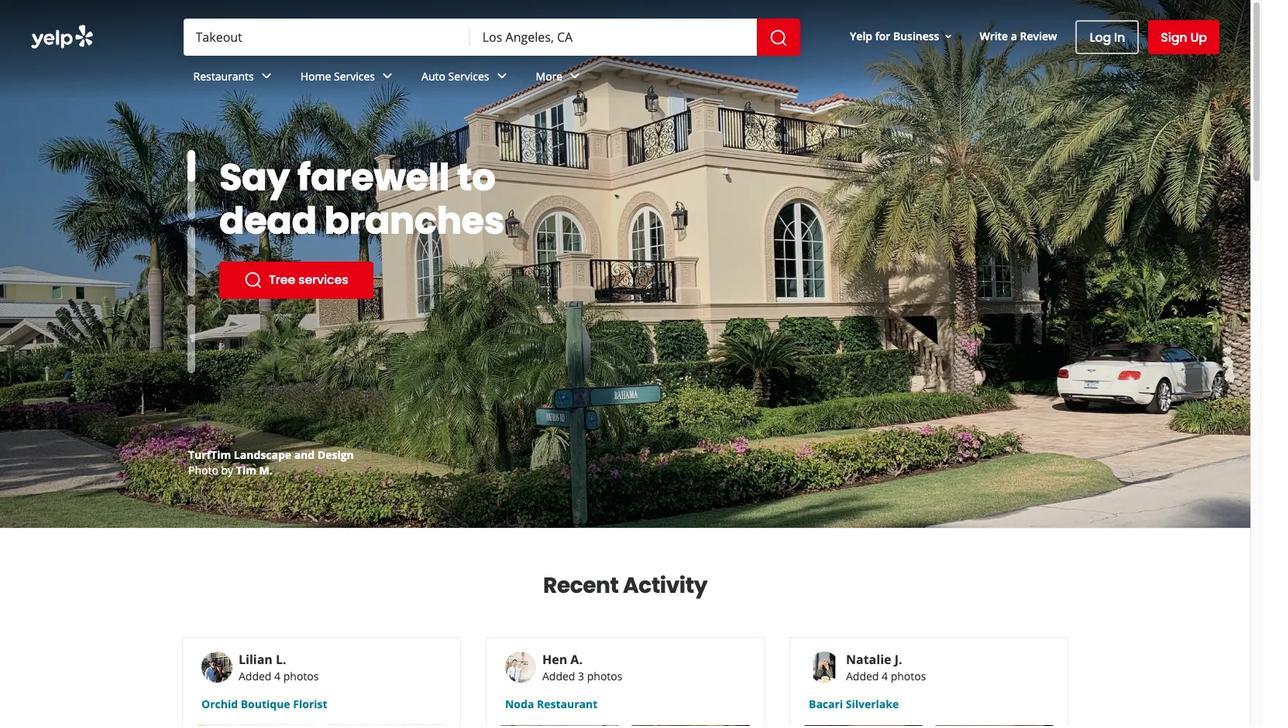Task type: locate. For each thing, give the bounding box(es) containing it.
silverlake
[[846, 697, 899, 712]]

natalie
[[846, 652, 891, 669]]

none field near
[[483, 29, 745, 46]]

home
[[300, 69, 331, 83]]

home services link
[[288, 56, 409, 101]]

added inside hen a. added 3 photos
[[542, 670, 575, 684]]

write a review link
[[974, 22, 1064, 50]]

j.
[[895, 652, 902, 669]]

auto services link
[[409, 56, 523, 101]]

0 horizontal spatial 24 chevron down v2 image
[[378, 67, 397, 86]]

photo of natalie j. image
[[809, 652, 840, 683]]

write
[[980, 28, 1008, 43]]

photos for j.
[[891, 670, 926, 684]]

1 horizontal spatial 4
[[882, 670, 888, 684]]

none field up the more link
[[483, 29, 745, 46]]

l.
[[276, 652, 286, 669]]

2 horizontal spatial photos
[[891, 670, 926, 684]]

4 for lilian
[[274, 670, 281, 684]]

1 horizontal spatial services
[[448, 69, 489, 83]]

more link
[[523, 56, 597, 101]]

24 chevron down v2 image right more
[[566, 67, 584, 86]]

photos down l. on the left bottom of page
[[283, 670, 319, 684]]

1 none field from the left
[[196, 29, 458, 46]]

1 horizontal spatial none field
[[483, 29, 745, 46]]

2 none field from the left
[[483, 29, 745, 46]]

florist
[[293, 697, 327, 712]]

recent
[[543, 571, 619, 601]]

noda restaurant link
[[505, 697, 745, 713]]

farewell
[[298, 152, 450, 204]]

1 horizontal spatial photos
[[587, 670, 623, 684]]

2 4 from the left
[[882, 670, 888, 684]]

dead
[[219, 195, 317, 247]]

24 chevron down v2 image inside the more link
[[566, 67, 584, 86]]

explore banner section banner
[[0, 0, 1251, 528]]

photo
[[188, 463, 218, 478]]

added for lilian
[[239, 670, 272, 684]]

24 chevron down v2 image left 'auto'
[[378, 67, 397, 86]]

noda restaurant
[[505, 697, 598, 712]]

in
[[1114, 28, 1125, 46]]

added inside "natalie j. added 4 photos"
[[846, 670, 879, 684]]

photos inside lilian l. added 4 photos
[[283, 670, 319, 684]]

1 services from the left
[[334, 69, 375, 83]]

4 down natalie j. "link"
[[882, 670, 888, 684]]

log in
[[1090, 28, 1125, 46]]

services
[[334, 69, 375, 83], [448, 69, 489, 83]]

4
[[274, 670, 281, 684], [882, 670, 888, 684]]

photos
[[283, 670, 319, 684], [587, 670, 623, 684], [891, 670, 926, 684]]

1 24 chevron down v2 image from the left
[[378, 67, 397, 86]]

natalie j. added 4 photos
[[846, 652, 926, 684]]

services right 'auto'
[[448, 69, 489, 83]]

orchid boutique florist link
[[201, 697, 442, 713]]

24 chevron down v2 image for more
[[566, 67, 584, 86]]

2 horizontal spatial added
[[846, 670, 879, 684]]

1 added from the left
[[239, 670, 272, 684]]

24 chevron down v2 image inside home services link
[[378, 67, 397, 86]]

business categories element
[[181, 56, 1220, 101]]

3 photos from the left
[[891, 670, 926, 684]]

24 chevron down v2 image
[[257, 67, 276, 86], [492, 67, 511, 86]]

review
[[1020, 28, 1057, 43]]

0 horizontal spatial none field
[[196, 29, 458, 46]]

tree services
[[269, 271, 348, 289]]

yelp for business
[[850, 28, 939, 43]]

orchid
[[201, 697, 238, 712]]

3 added from the left
[[846, 670, 879, 684]]

photos right 3
[[587, 670, 623, 684]]

services right home at the left top of page
[[334, 69, 375, 83]]

24 chevron down v2 image for auto services
[[492, 67, 511, 86]]

1 horizontal spatial 24 chevron down v2 image
[[492, 67, 511, 86]]

3
[[578, 670, 584, 684]]

restaurants link
[[181, 56, 288, 101]]

orchid boutique florist
[[201, 697, 327, 712]]

None search field
[[0, 0, 1251, 101], [183, 19, 804, 56], [0, 0, 1251, 101], [183, 19, 804, 56]]

0 horizontal spatial 24 chevron down v2 image
[[257, 67, 276, 86]]

added for hen
[[542, 670, 575, 684]]

2 24 chevron down v2 image from the left
[[566, 67, 584, 86]]

branches
[[324, 195, 505, 247]]

search image
[[770, 28, 788, 47]]

added down lilian
[[239, 670, 272, 684]]

1 4 from the left
[[274, 670, 281, 684]]

photos inside "natalie j. added 4 photos"
[[891, 670, 926, 684]]

hen a. added 3 photos
[[542, 652, 623, 684]]

2 services from the left
[[448, 69, 489, 83]]

boutique
[[241, 697, 290, 712]]

4 inside "natalie j. added 4 photos"
[[882, 670, 888, 684]]

say
[[219, 152, 290, 204]]

1 photos from the left
[[283, 670, 319, 684]]

24 chevron down v2 image inside auto services link
[[492, 67, 511, 86]]

turftim landscape and design link
[[188, 448, 354, 463]]

1 horizontal spatial 24 chevron down v2 image
[[566, 67, 584, 86]]

more
[[536, 69, 563, 83]]

home services
[[300, 69, 375, 83]]

added down hen a. link
[[542, 670, 575, 684]]

24 search v2 image
[[244, 271, 263, 290]]

0 horizontal spatial added
[[239, 670, 272, 684]]

log
[[1090, 28, 1111, 46]]

24 chevron down v2 image inside restaurants 'link'
[[257, 67, 276, 86]]

a.
[[571, 652, 583, 669]]

2 added from the left
[[542, 670, 575, 684]]

recent activity
[[543, 571, 707, 601]]

restaurants
[[193, 69, 254, 83]]

added
[[239, 670, 272, 684], [542, 670, 575, 684], [846, 670, 879, 684]]

24 chevron down v2 image right restaurants
[[257, 67, 276, 86]]

4 down l. on the left bottom of page
[[274, 670, 281, 684]]

photos down j.
[[891, 670, 926, 684]]

and
[[294, 448, 315, 463]]

2 24 chevron down v2 image from the left
[[492, 67, 511, 86]]

24 chevron down v2 image right auto services
[[492, 67, 511, 86]]

1 24 chevron down v2 image from the left
[[257, 67, 276, 86]]

24 chevron down v2 image
[[378, 67, 397, 86], [566, 67, 584, 86]]

0 horizontal spatial photos
[[283, 670, 319, 684]]

photos inside hen a. added 3 photos
[[587, 670, 623, 684]]

added down natalie at the bottom of page
[[846, 670, 879, 684]]

2 photos from the left
[[587, 670, 623, 684]]

added inside lilian l. added 4 photos
[[239, 670, 272, 684]]

None field
[[196, 29, 458, 46], [483, 29, 745, 46]]

tim
[[236, 463, 256, 478]]

bacari silverlake link
[[809, 697, 1049, 713]]

by
[[221, 463, 233, 478]]

tim m. link
[[236, 463, 273, 478]]

Near text field
[[483, 29, 745, 46]]

none field up home at the left top of page
[[196, 29, 458, 46]]

0 horizontal spatial 4
[[274, 670, 281, 684]]

yelp
[[850, 28, 873, 43]]

4 inside lilian l. added 4 photos
[[274, 670, 281, 684]]

1 horizontal spatial added
[[542, 670, 575, 684]]

landscape
[[234, 448, 291, 463]]

hen
[[542, 652, 567, 669]]

0 horizontal spatial services
[[334, 69, 375, 83]]

say farewell to dead branches
[[219, 152, 505, 247]]



Task type: vqa. For each thing, say whether or not it's contained in the screenshot.
photos corresponding to A.
yes



Task type: describe. For each thing, give the bounding box(es) containing it.
4 for natalie
[[882, 670, 888, 684]]

natalie j. link
[[846, 652, 902, 669]]

services for home services
[[334, 69, 375, 83]]

Find text field
[[196, 29, 458, 46]]

auto services
[[422, 69, 489, 83]]

sign up
[[1161, 28, 1207, 46]]

hen a. link
[[542, 652, 583, 669]]

m.
[[259, 463, 273, 478]]

bacari silverlake
[[809, 697, 899, 712]]

photos for l.
[[283, 670, 319, 684]]

yelp for business button
[[844, 22, 961, 50]]

up
[[1191, 28, 1207, 46]]

services for auto services
[[448, 69, 489, 83]]

lilian l. added 4 photos
[[239, 652, 319, 684]]

sign
[[1161, 28, 1188, 46]]

turftim
[[188, 448, 231, 463]]

tree services link
[[219, 262, 373, 299]]

sign up button
[[1149, 20, 1220, 54]]

log in button
[[1076, 20, 1139, 54]]

to
[[457, 152, 495, 204]]

activity
[[623, 571, 707, 601]]

none field the find
[[196, 29, 458, 46]]

turftim landscape and design photo by tim m.
[[188, 448, 354, 478]]

added for natalie
[[846, 670, 879, 684]]

a
[[1011, 28, 1017, 43]]

auto
[[422, 69, 445, 83]]

24 chevron down v2 image for home services
[[378, 67, 397, 86]]

photos for a.
[[587, 670, 623, 684]]

16 chevron down v2 image
[[943, 30, 955, 42]]

tree
[[269, 271, 295, 289]]

bacari
[[809, 697, 843, 712]]

write a review
[[980, 28, 1057, 43]]

lilian
[[239, 652, 273, 669]]

design
[[318, 448, 354, 463]]

services
[[298, 271, 348, 289]]

noda
[[505, 697, 534, 712]]

lilian l. link
[[239, 652, 286, 669]]

explore recent activity section section
[[170, 529, 1081, 727]]

business
[[893, 28, 939, 43]]

24 chevron down v2 image for restaurants
[[257, 67, 276, 86]]

photo of hen a. image
[[505, 652, 536, 683]]

restaurant
[[537, 697, 598, 712]]

for
[[875, 28, 891, 43]]

photo of lilian l. image
[[201, 652, 232, 683]]



